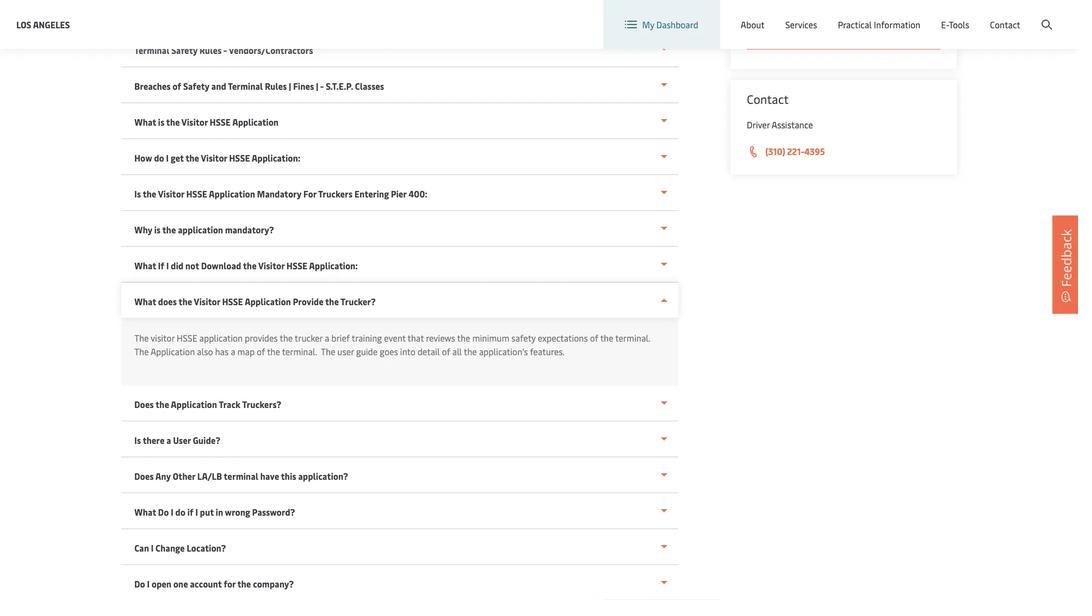 Task type: locate. For each thing, give the bounding box(es) containing it.
what does the visitor hsse application provide the trucker?
[[134, 296, 376, 307]]

rules up and
[[200, 44, 222, 56]]

what for what if i did not download the visitor hsse application:
[[134, 260, 156, 272]]

is right 'why'
[[154, 224, 161, 236]]

menu
[[896, 10, 918, 22]]

- left s.t.e.p. on the top of the page
[[320, 80, 324, 92]]

why
[[134, 224, 152, 236]]

application inside dropdown button
[[178, 224, 223, 236]]

hsse up also
[[177, 332, 197, 344]]

about
[[741, 19, 765, 30]]

1 horizontal spatial a
[[231, 346, 235, 358]]

terminal
[[224, 470, 258, 482]]

why is the application mandatory?
[[134, 224, 274, 236]]

driver up (310)
[[747, 119, 770, 131]]

does the application track truckers?
[[134, 399, 281, 410]]

is there a user guide?
[[134, 435, 220, 446]]

0 horizontal spatial contact
[[747, 91, 789, 107]]

terminal right and
[[228, 80, 263, 92]]

hsse inside how do i get the visitor hsse application: dropdown button
[[229, 152, 250, 164]]

0 vertical spatial rules
[[200, 44, 222, 56]]

is for what
[[158, 116, 164, 128]]

terminal safety rules - vendors/contractors
[[134, 44, 313, 56]]

application: up mandatory on the left top of the page
[[252, 152, 301, 164]]

the up 'why'
[[143, 188, 156, 200]]

application for provides
[[199, 332, 243, 344]]

is there a user guide? button
[[121, 422, 679, 458]]

terminal up breaches
[[134, 44, 169, 56]]

does up the there
[[134, 399, 154, 410]]

0 horizontal spatial do
[[154, 152, 164, 164]]

guide
[[356, 346, 378, 358]]

does left any
[[134, 470, 154, 482]]

2 what from the top
[[134, 260, 156, 272]]

1 horizontal spatial do
[[175, 506, 185, 518]]

assistance
[[772, 119, 813, 131]]

0 horizontal spatial terminal
[[134, 44, 169, 56]]

i
[[166, 152, 169, 164], [166, 260, 169, 272], [171, 506, 173, 518], [195, 506, 198, 518], [151, 542, 154, 554], [147, 578, 150, 590]]

0 vertical spatial does
[[134, 399, 154, 410]]

visitor down get
[[158, 188, 184, 200]]

switch
[[772, 10, 798, 22]]

is down breaches
[[158, 116, 164, 128]]

put
[[200, 506, 214, 518]]

1 horizontal spatial -
[[320, 80, 324, 92]]

information inside "popup button"
[[874, 19, 921, 30]]

the up get
[[166, 116, 180, 128]]

application
[[232, 116, 279, 128], [209, 188, 255, 200], [245, 296, 291, 307], [151, 346, 195, 358], [171, 399, 217, 410]]

application down visitor
[[151, 346, 195, 358]]

is down how
[[134, 188, 141, 200]]

trucker?
[[341, 296, 376, 307]]

safety
[[512, 332, 536, 344]]

2 does from the top
[[134, 470, 154, 482]]

1 vertical spatial terminal
[[228, 80, 263, 92]]

can i change location?
[[134, 542, 226, 554]]

a right "has"
[[231, 346, 235, 358]]

the up the there
[[156, 399, 169, 410]]

0 vertical spatial is
[[134, 188, 141, 200]]

-
[[224, 44, 227, 56], [320, 80, 324, 92]]

do left the "open"
[[134, 578, 145, 590]]

0 horizontal spatial application:
[[252, 152, 301, 164]]

what up the can
[[134, 506, 156, 518]]

detail
[[418, 346, 440, 358]]

1 horizontal spatial terminal
[[228, 80, 263, 92]]

the right download
[[243, 260, 257, 272]]

all
[[453, 346, 462, 358]]

is for why
[[154, 224, 161, 236]]

1 vertical spatial is
[[134, 435, 141, 446]]

the inside how do i get the visitor hsse application: dropdown button
[[186, 152, 199, 164]]

a left user
[[167, 435, 171, 446]]

the inside why is the application mandatory? dropdown button
[[162, 224, 176, 236]]

what for what do i do if i put in wrong password?
[[134, 506, 156, 518]]

0 vertical spatial -
[[224, 44, 227, 56]]

hsse inside is the visitor hsse application mandatory for truckers entering pier 400: dropdown button
[[186, 188, 207, 200]]

1 horizontal spatial rules
[[265, 80, 287, 92]]

safety
[[171, 44, 198, 56], [183, 80, 209, 92]]

what is the visitor hsse application
[[134, 116, 279, 128]]

1 horizontal spatial contact
[[990, 19, 1021, 30]]

| left fines
[[289, 80, 291, 92]]

wrong
[[225, 506, 250, 518]]

s.t.e.p.
[[326, 80, 353, 92]]

application left track
[[171, 399, 217, 410]]

e-tools
[[942, 19, 970, 30]]

driver information link
[[747, 18, 941, 50]]

application down breaches of safety and terminal rules | fines | - s.t.e.p. classes
[[232, 116, 279, 128]]

0 vertical spatial application
[[178, 224, 223, 236]]

terminal.
[[616, 332, 650, 344]]

is for is there a user guide?
[[134, 435, 141, 446]]

the right for
[[237, 578, 251, 590]]

0 horizontal spatial driver
[[747, 119, 770, 131]]

has
[[215, 346, 229, 358]]

is inside is the visitor hsse application mandatory for truckers entering pier 400: dropdown button
[[134, 188, 141, 200]]

of down provides
[[257, 346, 265, 358]]

does
[[134, 399, 154, 410], [134, 470, 154, 482]]

the inside do i open one account for the company? dropdown button
[[237, 578, 251, 590]]

1 horizontal spatial do
[[158, 506, 169, 518]]

1 vertical spatial is
[[154, 224, 161, 236]]

1 horizontal spatial application:
[[309, 260, 358, 272]]

the down provides
[[267, 346, 280, 358]]

- up and
[[224, 44, 227, 56]]

track
[[219, 399, 241, 410]]

hsse up why is the application mandatory?
[[186, 188, 207, 200]]

0 vertical spatial a
[[325, 332, 329, 344]]

what up how
[[134, 116, 156, 128]]

application up "not"
[[178, 224, 223, 236]]

1 | from the left
[[289, 80, 291, 92]]

entering
[[355, 188, 389, 200]]

i left if
[[171, 506, 173, 518]]

why is the application mandatory? button
[[121, 211, 679, 247]]

of inside dropdown button
[[173, 80, 181, 92]]

1 horizontal spatial driver
[[807, 27, 831, 39]]

driver down the location
[[807, 27, 831, 39]]

0 vertical spatial terminal
[[134, 44, 169, 56]]

0 vertical spatial driver
[[807, 27, 831, 39]]

i left the "open"
[[147, 578, 150, 590]]

0 vertical spatial application:
[[252, 152, 301, 164]]

hsse down the what is the visitor hsse application
[[229, 152, 250, 164]]

dashboard
[[657, 19, 699, 30]]

application inside the visitor hsse application provides the trucker a brief training event that reviews the minimum safety expectations of the terminal. the application also has a map of the terminal.  the user guide goes into detail of all the application's features.
[[199, 332, 243, 344]]

1 what from the top
[[134, 116, 156, 128]]

|
[[289, 80, 291, 92], [316, 80, 318, 92]]

contact
[[990, 19, 1021, 30], [747, 91, 789, 107]]

0 horizontal spatial a
[[167, 435, 171, 446]]

application up "has"
[[199, 332, 243, 344]]

services button
[[786, 0, 818, 49]]

can
[[134, 542, 149, 554]]

the right 'why'
[[162, 224, 176, 236]]

driver information
[[807, 27, 881, 39]]

1 vertical spatial application
[[199, 332, 243, 344]]

the visitor hsse application provides the trucker a brief training event that reviews the minimum safety expectations of the terminal. the application also has a map of the terminal.  the user guide goes into detail of all the application's features.
[[134, 332, 653, 358]]

practical
[[838, 19, 872, 30]]

what if i did not download the visitor hsse application: button
[[121, 247, 679, 283]]

hsse down download
[[222, 296, 243, 307]]

0 vertical spatial is
[[158, 116, 164, 128]]

what does the visitor hsse application provide the trucker? button
[[121, 283, 679, 318]]

create
[[999, 10, 1024, 22]]

1 vertical spatial driver
[[747, 119, 770, 131]]

the right get
[[186, 152, 199, 164]]

feedback button
[[1053, 216, 1079, 314]]

(310) 221-4395 link
[[747, 145, 941, 159]]

how
[[134, 152, 152, 164]]

change
[[156, 542, 185, 554]]

1 is from the top
[[134, 188, 141, 200]]

application: up trucker?
[[309, 260, 358, 272]]

what left 'does'
[[134, 296, 156, 307]]

classes
[[355, 80, 384, 92]]

what
[[134, 116, 156, 128], [134, 260, 156, 272], [134, 296, 156, 307], [134, 506, 156, 518]]

is inside is there a user guide? dropdown button
[[134, 435, 141, 446]]

a left brief
[[325, 332, 329, 344]]

1 does from the top
[[134, 399, 154, 410]]

do i open one account for the company?
[[134, 578, 294, 590]]

1 vertical spatial do
[[175, 506, 185, 518]]

1 vertical spatial contact
[[747, 91, 789, 107]]

los angeles
[[16, 19, 70, 30]]

1 vertical spatial application:
[[309, 260, 358, 272]]

1 vertical spatial does
[[134, 470, 154, 482]]

hsse up provide
[[287, 260, 308, 272]]

have
[[260, 470, 279, 482]]

hsse inside what does the visitor hsse application provide the trucker? dropdown button
[[222, 296, 243, 307]]

i right if
[[195, 506, 198, 518]]

3 what from the top
[[134, 296, 156, 307]]

download
[[201, 260, 241, 272]]

do right how
[[154, 152, 164, 164]]

pier
[[391, 188, 407, 200]]

do left if
[[175, 506, 185, 518]]

reviews
[[426, 332, 455, 344]]

provides
[[245, 332, 278, 344]]

0 vertical spatial do
[[158, 506, 169, 518]]

does the application track truckers? button
[[121, 386, 679, 422]]

0 horizontal spatial do
[[134, 578, 145, 590]]

a inside dropdown button
[[167, 435, 171, 446]]

user
[[338, 346, 354, 358]]

a
[[325, 332, 329, 344], [231, 346, 235, 358], [167, 435, 171, 446]]

do left if
[[158, 506, 169, 518]]

i inside dropdown button
[[151, 542, 154, 554]]

is left the there
[[134, 435, 141, 446]]

of right breaches
[[173, 80, 181, 92]]

hsse down and
[[210, 116, 231, 128]]

2 is from the top
[[134, 435, 141, 446]]

e-
[[942, 19, 949, 30]]

visitor up what does the visitor hsse application provide the trucker?
[[258, 260, 285, 272]]

| right fines
[[316, 80, 318, 92]]

what do i do if i put in wrong password?
[[134, 506, 295, 518]]

rules left fines
[[265, 80, 287, 92]]

breaches
[[134, 80, 171, 92]]

2 vertical spatial a
[[167, 435, 171, 446]]

expectations
[[538, 332, 588, 344]]

0 horizontal spatial |
[[289, 80, 291, 92]]

application's
[[479, 346, 528, 358]]

of right expectations
[[590, 332, 599, 344]]

account
[[190, 578, 222, 590]]

1 vertical spatial a
[[231, 346, 235, 358]]

i right the can
[[151, 542, 154, 554]]

what left 'if'
[[134, 260, 156, 272]]

1 horizontal spatial |
[[316, 80, 318, 92]]

my dashboard
[[643, 19, 699, 30]]

4 what from the top
[[134, 506, 156, 518]]



Task type: describe. For each thing, give the bounding box(es) containing it.
vendors/contractors
[[229, 44, 313, 56]]

if
[[158, 260, 164, 272]]

driver for driver information
[[807, 27, 831, 39]]

2 | from the left
[[316, 80, 318, 92]]

my
[[643, 19, 655, 30]]

application for mandatory?
[[178, 224, 223, 236]]

0 vertical spatial do
[[154, 152, 164, 164]]

i left get
[[166, 152, 169, 164]]

1 vertical spatial safety
[[183, 80, 209, 92]]

does any other la/lb terminal have this application?
[[134, 470, 348, 482]]

about button
[[741, 0, 765, 49]]

the right provide
[[325, 296, 339, 307]]

terminal safety rules - vendors/contractors button
[[121, 32, 679, 67]]

1 vertical spatial rules
[[265, 80, 287, 92]]

global menu button
[[845, 0, 929, 32]]

221-
[[788, 146, 805, 157]]

any
[[156, 470, 171, 482]]

the inside is the visitor hsse application mandatory for truckers entering pier 400: dropdown button
[[143, 188, 156, 200]]

what for what is the visitor hsse application
[[134, 116, 156, 128]]

driver for driver assistance
[[747, 119, 770, 131]]

login / create account link
[[950, 0, 1058, 32]]

does
[[158, 296, 177, 307]]

open
[[152, 578, 171, 590]]

guide?
[[193, 435, 220, 446]]

hsse inside the visitor hsse application provides the trucker a brief training event that reviews the minimum safety expectations of the terminal. the application also has a map of the terminal.  the user guide goes into detail of all the application's features.
[[177, 332, 197, 344]]

is the visitor hsse application mandatory for truckers entering pier 400: button
[[121, 175, 679, 211]]

and
[[211, 80, 226, 92]]

is for is the visitor hsse application mandatory for truckers entering pier 400:
[[134, 188, 141, 200]]

application up provides
[[245, 296, 291, 307]]

mandatory?
[[225, 224, 274, 236]]

visitor up get
[[182, 116, 208, 128]]

hsse inside what if i did not download the visitor hsse application: dropdown button
[[287, 260, 308, 272]]

does any other la/lb terminal have this application? button
[[121, 458, 679, 494]]

company?
[[253, 578, 294, 590]]

what if i did not download the visitor hsse application:
[[134, 260, 358, 272]]

2 horizontal spatial a
[[325, 332, 329, 344]]

what is the visitor hsse application button
[[121, 103, 679, 139]]

one
[[173, 578, 188, 590]]

trucker
[[295, 332, 323, 344]]

400:
[[409, 188, 428, 200]]

how do i get the visitor hsse application:
[[134, 152, 301, 164]]

the inside what if i did not download the visitor hsse application: dropdown button
[[243, 260, 257, 272]]

provide
[[293, 296, 324, 307]]

location
[[800, 10, 834, 22]]

tools
[[949, 19, 970, 30]]

visitor down download
[[194, 296, 220, 307]]

also
[[197, 346, 213, 358]]

4395
[[805, 146, 825, 157]]

the right all
[[464, 346, 477, 358]]

my dashboard button
[[625, 0, 699, 49]]

switch location button
[[755, 10, 834, 22]]

(310) 221-4395
[[766, 146, 825, 157]]

the inside what is the visitor hsse application dropdown button
[[166, 116, 180, 128]]

e-tools button
[[942, 0, 970, 49]]

the up all
[[457, 332, 470, 344]]

truckers
[[318, 188, 353, 200]]

that
[[408, 332, 424, 344]]

breaches of safety and terminal rules | fines | - s.t.e.p. classes button
[[121, 67, 679, 103]]

information for practical information
[[874, 19, 921, 30]]

driver assistance
[[747, 119, 813, 131]]

goes
[[380, 346, 398, 358]]

the left the trucker
[[280, 332, 293, 344]]

angeles
[[33, 19, 70, 30]]

the inside does the application track truckers? dropdown button
[[156, 399, 169, 410]]

password?
[[252, 506, 295, 518]]

of left all
[[442, 346, 450, 358]]

application down how do i get the visitor hsse application:
[[209, 188, 255, 200]]

brief
[[332, 332, 350, 344]]

location?
[[187, 542, 226, 554]]

login / create account
[[970, 10, 1058, 22]]

information for driver information
[[833, 27, 881, 39]]

event
[[384, 332, 406, 344]]

fines
[[293, 80, 314, 92]]

application?
[[298, 470, 348, 482]]

there
[[143, 435, 165, 446]]

does for does the application track truckers?
[[134, 399, 154, 410]]

account
[[1026, 10, 1058, 22]]

get
[[171, 152, 184, 164]]

what for what does the visitor hsse application provide the trucker?
[[134, 296, 156, 307]]

i right 'if'
[[166, 260, 169, 272]]

hsse inside what is the visitor hsse application dropdown button
[[210, 116, 231, 128]]

not
[[185, 260, 199, 272]]

can i change location? button
[[121, 529, 679, 565]]

visitor down the what is the visitor hsse application
[[201, 152, 227, 164]]

minimum
[[473, 332, 510, 344]]

login
[[970, 10, 991, 22]]

the right 'does'
[[179, 296, 192, 307]]

1 vertical spatial -
[[320, 80, 324, 92]]

how do i get the visitor hsse application: button
[[121, 139, 679, 175]]

into
[[400, 346, 416, 358]]

practical information
[[838, 19, 921, 30]]

in
[[216, 506, 223, 518]]

global
[[869, 10, 894, 22]]

/
[[993, 10, 997, 22]]

mandatory
[[257, 188, 302, 200]]

the left terminal.
[[601, 332, 614, 344]]

other
[[173, 470, 195, 482]]

1 vertical spatial do
[[134, 578, 145, 590]]

0 horizontal spatial -
[[224, 44, 227, 56]]

application inside the visitor hsse application provides the trucker a brief training event that reviews the minimum safety expectations of the terminal. the application also has a map of the terminal.  the user guide goes into detail of all the application's features.
[[151, 346, 195, 358]]

map
[[237, 346, 255, 358]]

features.
[[530, 346, 565, 358]]

do i open one account for the company? button
[[121, 565, 679, 600]]

contact button
[[990, 0, 1021, 49]]

0 vertical spatial contact
[[990, 19, 1021, 30]]

does for does any other la/lb terminal have this application?
[[134, 470, 154, 482]]

0 horizontal spatial rules
[[200, 44, 222, 56]]

los angeles link
[[16, 18, 70, 31]]

0 vertical spatial safety
[[171, 44, 198, 56]]

los
[[16, 19, 31, 30]]

la/lb
[[197, 470, 222, 482]]

for
[[224, 578, 236, 590]]



Task type: vqa. For each thing, say whether or not it's contained in the screenshot.
I
yes



